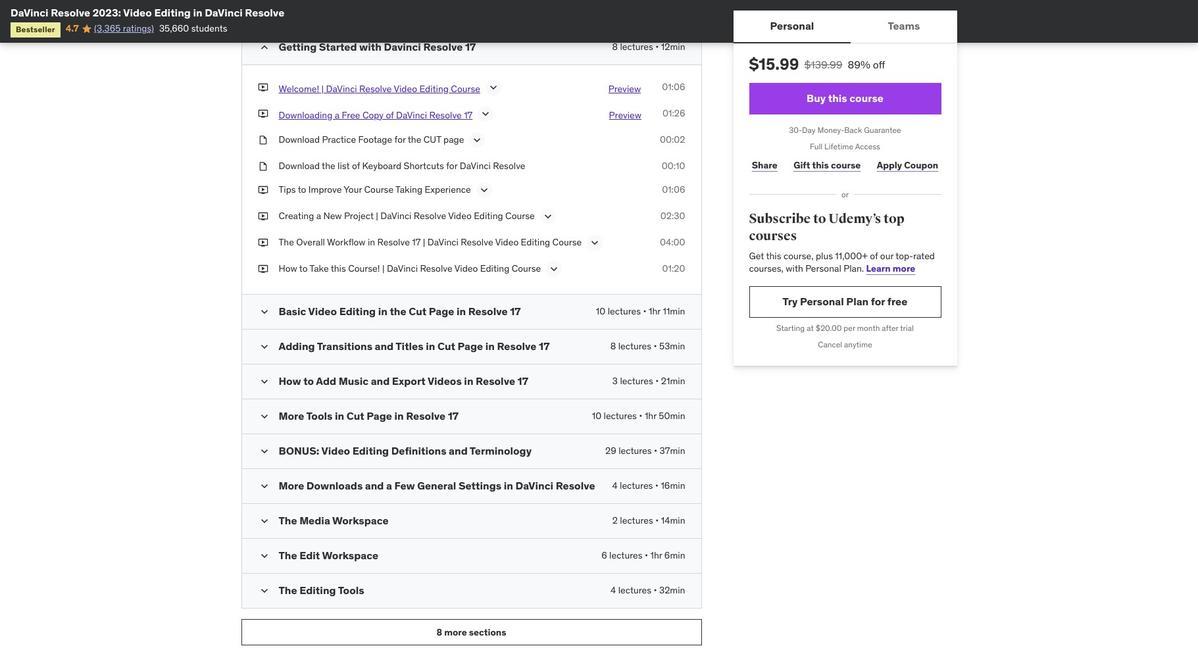 Task type: vqa. For each thing, say whether or not it's contained in the screenshot.


Task type: describe. For each thing, give the bounding box(es) containing it.
29
[[606, 445, 617, 457]]

definitions
[[392, 444, 447, 458]]

creating
[[279, 210, 314, 222]]

17 inside button
[[464, 109, 473, 121]]

small image for bonus: video editing definitions and terminology
[[258, 445, 271, 458]]

downloads
[[307, 479, 363, 493]]

export
[[392, 375, 426, 388]]

10 lectures • 1hr 50min
[[592, 410, 686, 422]]

off
[[874, 58, 886, 71]]

basic
[[279, 305, 306, 318]]

add
[[316, 375, 337, 388]]

6
[[602, 550, 608, 562]]

learn
[[867, 263, 891, 275]]

show lecture description image for |
[[589, 236, 602, 250]]

top
[[884, 211, 905, 227]]

terminology
[[470, 444, 532, 458]]

30-
[[790, 125, 803, 135]]

37min
[[660, 445, 686, 457]]

apply coupon
[[877, 159, 939, 171]]

learn more link
[[867, 263, 916, 275]]

4 lectures • 32min
[[611, 585, 686, 597]]

3 lectures • 21min
[[613, 375, 686, 387]]

more for more tools in cut page in resolve 17
[[279, 410, 304, 423]]

davinci
[[384, 40, 421, 54]]

lifetime
[[825, 141, 854, 151]]

gift this course
[[794, 159, 861, 171]]

udemy's
[[829, 211, 882, 227]]

download practice footage for the cut page
[[279, 134, 464, 146]]

• for getting started with davinci resolve 17
[[656, 41, 659, 53]]

• for basic video editing in the cut page in resolve 17
[[644, 306, 647, 317]]

transitions
[[317, 340, 373, 353]]

2023:
[[93, 6, 121, 19]]

how to take this course!  | davinci resolve video editing course
[[279, 263, 541, 275]]

this for buy
[[829, 92, 848, 105]]

8 for adding transitions and titles in cut page in resolve 17
[[611, 340, 617, 352]]

tab list containing personal
[[734, 11, 958, 43]]

xsmall image for creating
[[258, 210, 268, 223]]

1 horizontal spatial tools
[[338, 584, 365, 597]]

0 vertical spatial sections
[[253, 10, 287, 22]]

media
[[300, 514, 330, 527]]

try personal plan for free link
[[750, 286, 942, 318]]

02:30
[[661, 210, 686, 222]]

1 vertical spatial of
[[352, 160, 360, 172]]

35,660
[[159, 23, 189, 34]]

of inside 'downloading a free copy of davinci resolve 17' button
[[386, 109, 394, 121]]

buy this course
[[807, 92, 884, 105]]

top-
[[896, 250, 914, 262]]

show lecture description image for creating a new project  | davinci resolve video editing course
[[542, 210, 555, 223]]

davinci up free
[[326, 83, 357, 95]]

editing inside button
[[420, 83, 449, 95]]

davinci up the bestseller
[[11, 6, 48, 19]]

list
[[338, 160, 350, 172]]

lectures for basic video editing in the cut page in resolve 17
[[608, 306, 641, 317]]

plus
[[816, 250, 834, 262]]

personal inside get this course, plus 11,000+ of our top-rated courses, with personal plan.
[[806, 263, 842, 275]]

89%
[[848, 58, 871, 71]]

lectures for the media workspace
[[620, 515, 654, 527]]

getting started with davinci resolve 17
[[279, 40, 476, 54]]

coupon
[[905, 159, 939, 171]]

1 vertical spatial for
[[447, 160, 458, 172]]

• for more tools in cut page in resolve 17
[[640, 410, 643, 422]]

2 xsmall image from the top
[[258, 160, 268, 173]]

our
[[881, 250, 894, 262]]

lectures for more downloads and a few general settings in davinci resolve
[[620, 480, 653, 492]]

small image for basic video editing in the cut page in resolve 17
[[258, 306, 271, 319]]

free
[[342, 109, 360, 121]]

small image for the editing tools
[[258, 585, 271, 598]]

4 lectures • 16min
[[613, 480, 686, 492]]

apply coupon button
[[875, 152, 942, 179]]

0 horizontal spatial cut
[[347, 410, 365, 423]]

download for download the list of keyboard shortcuts for davinci resolve
[[279, 160, 320, 172]]

• for the media workspace
[[656, 515, 659, 527]]

footage
[[358, 134, 393, 146]]

small image for more downloads and a few general settings in davinci resolve
[[258, 480, 271, 493]]

xsmall image for 01:26
[[258, 108, 268, 121]]

music
[[339, 375, 369, 388]]

this right take
[[331, 263, 346, 275]]

small image for more tools in cut page in resolve 17
[[258, 410, 271, 423]]

teams
[[889, 19, 921, 33]]

8 more sections
[[437, 627, 507, 638]]

30-day money-back guarantee full lifetime access
[[790, 125, 902, 151]]

adding transitions and titles in cut page in resolve 17
[[279, 340, 550, 353]]

| right project
[[376, 210, 379, 222]]

lectures for the edit workspace
[[610, 550, 643, 562]]

lectures for how to add music and export videos in resolve 17
[[620, 375, 654, 387]]

few
[[395, 479, 415, 493]]

course!
[[348, 263, 380, 275]]

(3,365
[[94, 23, 121, 34]]

general
[[418, 479, 457, 493]]

• for bonus: video editing definitions and terminology
[[654, 445, 658, 457]]

29 lectures • 37min
[[606, 445, 686, 457]]

edit
[[300, 549, 320, 562]]

| inside button
[[322, 83, 324, 95]]

how for how to take this course!  | davinci resolve video editing course
[[279, 263, 297, 275]]

how for how to add music and export videos in resolve 17
[[279, 375, 301, 388]]

davinci right 'course!'
[[387, 263, 418, 275]]

davinci up "students" at left
[[205, 6, 243, 19]]

04:00
[[660, 236, 686, 248]]

preview for the bottommost preview button
[[609, 109, 642, 121]]

access
[[856, 141, 881, 151]]

lectures for adding transitions and titles in cut page in resolve 17
[[619, 340, 652, 352]]

improve
[[309, 184, 342, 196]]

teams button
[[852, 11, 958, 42]]

xsmall image for 00:02
[[258, 134, 268, 147]]

xsmall image for the
[[258, 236, 268, 249]]

11,000+
[[836, 250, 868, 262]]

32min
[[660, 585, 686, 597]]

1 xsmall image from the top
[[258, 81, 268, 94]]

workspace for the edit workspace
[[322, 549, 379, 562]]

18 sections
[[241, 10, 287, 22]]

davinci down taking
[[381, 210, 412, 222]]

8 inside button
[[437, 627, 442, 638]]

page for the
[[429, 305, 455, 318]]

course inside button
[[451, 83, 481, 95]]

2 lectures • 14min
[[613, 515, 686, 527]]

4 for the editing tools
[[611, 585, 616, 597]]

get
[[750, 250, 765, 262]]

to for udemy's
[[814, 211, 827, 227]]

16min
[[661, 480, 686, 492]]

and right 'definitions'
[[449, 444, 468, 458]]

$15.99 $139.99 89% off
[[750, 54, 886, 74]]

show lecture description image for davinci
[[548, 263, 561, 276]]

settings
[[459, 479, 502, 493]]

apply
[[877, 159, 903, 171]]

starting
[[777, 323, 805, 333]]

2 01:06 from the top
[[662, 184, 686, 196]]

the for the edit workspace
[[279, 549, 297, 562]]

0 vertical spatial with
[[360, 40, 382, 54]]

more for learn
[[893, 263, 916, 275]]

month
[[858, 323, 881, 333]]



Task type: locate. For each thing, give the bounding box(es) containing it.
after
[[882, 323, 899, 333]]

lectures right 29
[[619, 445, 652, 457]]

welcome! | davinci resolve video editing course button
[[279, 81, 481, 97]]

1 vertical spatial preview button
[[588, 108, 642, 123]]

personal up $15.99
[[771, 19, 815, 33]]

course for buy this course
[[850, 92, 884, 105]]

a left the new
[[316, 210, 321, 222]]

of right list
[[352, 160, 360, 172]]

xsmall image
[[258, 81, 268, 94], [258, 160, 268, 173], [258, 184, 268, 197], [258, 210, 268, 223], [258, 236, 268, 249], [258, 263, 268, 276]]

personal up $20.00
[[801, 295, 845, 308]]

0 vertical spatial for
[[395, 134, 406, 146]]

davinci down page on the top left of page
[[460, 160, 491, 172]]

2 vertical spatial cut
[[347, 410, 365, 423]]

personal button
[[734, 11, 852, 42]]

buy this course button
[[750, 83, 942, 115]]

preview left the 01:26
[[609, 109, 642, 121]]

the down the edit workspace
[[279, 584, 297, 597]]

8 more sections button
[[241, 620, 702, 646]]

small image for the media workspace
[[258, 515, 271, 528]]

page up "adding transitions and titles in cut page in resolve 17"
[[429, 305, 455, 318]]

2 horizontal spatial cut
[[438, 340, 456, 353]]

lectures for the editing tools
[[619, 585, 652, 597]]

10 for more tools in cut page in resolve 17
[[592, 410, 602, 422]]

and left 'titles'
[[375, 340, 394, 353]]

gift
[[794, 159, 811, 171]]

0 horizontal spatial page
[[367, 410, 392, 423]]

video inside button
[[394, 83, 417, 95]]

10 for basic video editing in the cut page in resolve 17
[[596, 306, 606, 317]]

1hr left the 11min
[[649, 306, 661, 317]]

1 small image from the top
[[258, 306, 271, 319]]

rated
[[914, 250, 936, 262]]

3 small image from the top
[[258, 375, 271, 389]]

0 vertical spatial tools
[[306, 410, 333, 423]]

this for get
[[767, 250, 782, 262]]

0 vertical spatial personal
[[771, 19, 815, 33]]

1 xsmall image from the top
[[258, 108, 268, 121]]

the up 'titles'
[[390, 305, 407, 318]]

2 small image from the top
[[258, 410, 271, 423]]

personal down 'plus'
[[806, 263, 842, 275]]

sections inside button
[[469, 627, 507, 638]]

1hr left 6min
[[651, 550, 663, 562]]

1 horizontal spatial sections
[[469, 627, 507, 638]]

shortcuts
[[404, 160, 444, 172]]

small image for how to add music and export videos in resolve 17
[[258, 375, 271, 389]]

0 horizontal spatial tools
[[306, 410, 333, 423]]

2 download from the top
[[279, 160, 320, 172]]

in
[[193, 6, 203, 19], [368, 236, 375, 248], [378, 305, 388, 318], [457, 305, 466, 318], [426, 340, 435, 353], [486, 340, 495, 353], [464, 375, 474, 388], [335, 410, 344, 423], [395, 410, 404, 423], [504, 479, 513, 493]]

lectures for bonus: video editing definitions and terminology
[[619, 445, 652, 457]]

1 vertical spatial more
[[445, 627, 467, 638]]

small image for adding transitions and titles in cut page in resolve 17
[[258, 340, 271, 354]]

• for the edit workspace
[[645, 550, 649, 562]]

and left few
[[365, 479, 384, 493]]

1 01:06 from the top
[[662, 81, 686, 93]]

downloading a free copy of davinci resolve 17
[[279, 109, 473, 121]]

back
[[845, 125, 863, 135]]

to left take
[[299, 263, 308, 275]]

cut for the
[[409, 305, 427, 318]]

the for footage
[[408, 134, 422, 146]]

for right footage
[[395, 134, 406, 146]]

2 small image from the top
[[258, 340, 271, 354]]

10 lectures • 1hr 11min
[[596, 306, 686, 317]]

download
[[279, 134, 320, 146], [279, 160, 320, 172]]

bonus:
[[279, 444, 320, 458]]

new
[[324, 210, 342, 222]]

1 vertical spatial cut
[[438, 340, 456, 353]]

this inside button
[[829, 92, 848, 105]]

1 horizontal spatial with
[[786, 263, 804, 275]]

of right the copy
[[386, 109, 394, 121]]

lectures left 12min
[[620, 41, 654, 53]]

editing
[[154, 6, 191, 19], [420, 83, 449, 95], [474, 210, 504, 222], [521, 236, 551, 248], [480, 263, 510, 275], [339, 305, 376, 318], [353, 444, 389, 458], [300, 584, 336, 597]]

tools down the edit workspace
[[338, 584, 365, 597]]

$20.00
[[816, 323, 842, 333]]

to left udemy's
[[814, 211, 827, 227]]

small image left edit
[[258, 550, 271, 563]]

the for the media workspace
[[279, 514, 297, 527]]

1hr left 50min
[[645, 410, 657, 422]]

davinci up cut
[[396, 109, 427, 121]]

course inside button
[[850, 92, 884, 105]]

• left 14min
[[656, 515, 659, 527]]

course down lifetime on the right top of the page
[[832, 159, 861, 171]]

with down 'course,'
[[786, 263, 804, 275]]

courses
[[750, 228, 798, 244]]

2 vertical spatial of
[[871, 250, 879, 262]]

0 horizontal spatial a
[[316, 210, 321, 222]]

money-
[[818, 125, 845, 135]]

2 the from the top
[[279, 514, 297, 527]]

0 horizontal spatial for
[[395, 134, 406, 146]]

this right buy
[[829, 92, 848, 105]]

0 vertical spatial xsmall image
[[258, 108, 268, 121]]

downloading a free copy of davinci resolve 17 button
[[279, 108, 473, 123]]

50min
[[659, 410, 686, 422]]

3 xsmall image from the top
[[258, 184, 268, 197]]

the left cut
[[408, 134, 422, 146]]

more up bonus:
[[279, 410, 304, 423]]

• left '37min'
[[654, 445, 658, 457]]

preview down 8 lectures • 12min
[[609, 83, 641, 95]]

download for download practice footage for the cut page
[[279, 134, 320, 146]]

1 horizontal spatial page
[[429, 305, 455, 318]]

0 vertical spatial 10
[[596, 306, 606, 317]]

download down downloading
[[279, 134, 320, 146]]

2 horizontal spatial the
[[408, 134, 422, 146]]

0 vertical spatial preview button
[[588, 81, 641, 97]]

preview button down 8 lectures • 12min
[[588, 81, 641, 97]]

5 xsmall image from the top
[[258, 236, 268, 249]]

• left 53min
[[654, 340, 658, 352]]

this right gift
[[813, 159, 830, 171]]

35,660 students
[[159, 23, 228, 34]]

courses,
[[750, 263, 784, 275]]

0 vertical spatial show lecture description image
[[478, 184, 491, 197]]

cut up "adding transitions and titles in cut page in resolve 17"
[[409, 305, 427, 318]]

1 vertical spatial preview
[[609, 109, 642, 121]]

davinci
[[11, 6, 48, 19], [205, 6, 243, 19], [326, 83, 357, 95], [396, 109, 427, 121], [460, 160, 491, 172], [381, 210, 412, 222], [428, 236, 459, 248], [387, 263, 418, 275], [516, 479, 554, 493]]

1hr for in
[[649, 306, 661, 317]]

the left media
[[279, 514, 297, 527]]

the for editing
[[390, 305, 407, 318]]

personal inside 'try personal plan for free' link
[[801, 295, 845, 308]]

0 horizontal spatial more
[[445, 627, 467, 638]]

more for 8
[[445, 627, 467, 638]]

1 the from the top
[[279, 236, 294, 248]]

to for improve
[[298, 184, 306, 196]]

learn more
[[867, 263, 916, 275]]

more inside button
[[445, 627, 467, 638]]

the for the editing tools
[[279, 584, 297, 597]]

welcome!
[[279, 83, 319, 95]]

your
[[344, 184, 362, 196]]

8 for getting started with davinci resolve 17
[[613, 41, 618, 53]]

1hr
[[649, 306, 661, 317], [645, 410, 657, 422], [651, 550, 663, 562]]

and
[[375, 340, 394, 353], [371, 375, 390, 388], [449, 444, 468, 458], [365, 479, 384, 493]]

how
[[279, 263, 297, 275], [279, 375, 301, 388]]

of
[[386, 109, 394, 121], [352, 160, 360, 172], [871, 250, 879, 262]]

lectures down 10 lectures • 1hr 11min
[[619, 340, 652, 352]]

| right 'course!'
[[382, 263, 385, 275]]

2 more from the top
[[279, 479, 304, 493]]

| right welcome!
[[322, 83, 324, 95]]

project
[[344, 210, 374, 222]]

2 vertical spatial page
[[367, 410, 392, 423]]

lectures right 3 in the right of the page
[[620, 375, 654, 387]]

adding
[[279, 340, 315, 353]]

to for take
[[299, 263, 308, 275]]

2 how from the top
[[279, 375, 301, 388]]

6 small image from the top
[[258, 550, 271, 563]]

more tools in cut page in resolve 17
[[279, 410, 459, 423]]

the for the overall workflow in resolve 17  | davinci resolve video editing course
[[279, 236, 294, 248]]

0 horizontal spatial with
[[360, 40, 382, 54]]

preview button left the 01:26
[[588, 108, 642, 123]]

1 vertical spatial personal
[[806, 263, 842, 275]]

1 horizontal spatial a
[[335, 109, 340, 121]]

course up back
[[850, 92, 884, 105]]

lectures for more tools in cut page in resolve 17
[[604, 410, 637, 422]]

• left 6min
[[645, 550, 649, 562]]

5 small image from the top
[[258, 515, 271, 528]]

1 vertical spatial workspace
[[322, 549, 379, 562]]

1 vertical spatial download
[[279, 160, 320, 172]]

ratings)
[[123, 23, 154, 34]]

full
[[811, 141, 823, 151]]

• left 32min
[[654, 585, 658, 597]]

the overall workflow in resolve 17  | davinci resolve video editing course
[[279, 236, 582, 248]]

0 horizontal spatial the
[[322, 160, 336, 172]]

0 vertical spatial 1hr
[[649, 306, 661, 317]]

cut for in
[[438, 340, 456, 353]]

small image for the edit workspace
[[258, 550, 271, 563]]

small image left add
[[258, 375, 271, 389]]

a left few
[[386, 479, 392, 493]]

00:10
[[662, 160, 686, 172]]

0 vertical spatial course
[[850, 92, 884, 105]]

davinci up how to take this course!  | davinci resolve video editing course
[[428, 236, 459, 248]]

workspace down the media workspace
[[322, 549, 379, 562]]

of inside get this course, plus 11,000+ of our top-rated courses, with personal plan.
[[871, 250, 879, 262]]

2 vertical spatial for
[[872, 295, 886, 308]]

18
[[241, 10, 251, 22]]

small image left bonus:
[[258, 445, 271, 458]]

lectures
[[620, 41, 654, 53], [608, 306, 641, 317], [619, 340, 652, 352], [620, 375, 654, 387], [604, 410, 637, 422], [619, 445, 652, 457], [620, 480, 653, 492], [620, 515, 654, 527], [610, 550, 643, 562], [619, 585, 652, 597]]

1 horizontal spatial of
[[386, 109, 394, 121]]

4.7
[[66, 23, 79, 34]]

for for try personal plan for free
[[872, 295, 886, 308]]

anytime
[[845, 340, 873, 349]]

0 vertical spatial page
[[429, 305, 455, 318]]

1 vertical spatial sections
[[469, 627, 507, 638]]

2 horizontal spatial a
[[386, 479, 392, 493]]

workspace down downloads
[[333, 514, 389, 527]]

to inside subscribe to udemy's top courses
[[814, 211, 827, 227]]

1 horizontal spatial for
[[447, 160, 458, 172]]

tools down add
[[306, 410, 333, 423]]

page
[[429, 305, 455, 318], [458, 340, 483, 353], [367, 410, 392, 423]]

creating a new project  | davinci resolve video editing course
[[279, 210, 535, 222]]

lectures for getting started with davinci resolve 17
[[620, 41, 654, 53]]

• left 16min
[[656, 480, 659, 492]]

lectures down 3 in the right of the page
[[604, 410, 637, 422]]

1 vertical spatial the
[[322, 160, 336, 172]]

8 lectures • 53min
[[611, 340, 686, 352]]

small image for getting started with davinci resolve 17
[[258, 41, 271, 54]]

preview for topmost preview button
[[609, 83, 641, 95]]

to for add
[[304, 375, 314, 388]]

overall
[[296, 236, 325, 248]]

bonus: video editing definitions and terminology
[[279, 444, 532, 458]]

titles
[[396, 340, 424, 353]]

17
[[465, 40, 476, 54], [464, 109, 473, 121], [412, 236, 421, 248], [510, 305, 521, 318], [539, 340, 550, 353], [518, 375, 529, 388], [448, 410, 459, 423]]

0 vertical spatial 4
[[613, 480, 618, 492]]

workflow
[[327, 236, 366, 248]]

• for adding transitions and titles in cut page in resolve 17
[[654, 340, 658, 352]]

8 lectures • 12min
[[613, 41, 686, 53]]

1 more from the top
[[279, 410, 304, 423]]

0 vertical spatial more
[[893, 263, 916, 275]]

the media workspace
[[279, 514, 389, 527]]

with
[[360, 40, 382, 54], [786, 263, 804, 275]]

to right tips
[[298, 184, 306, 196]]

1 how from the top
[[279, 263, 297, 275]]

and right music
[[371, 375, 390, 388]]

2 xsmall image from the top
[[258, 134, 268, 147]]

how left take
[[279, 263, 297, 275]]

try
[[783, 295, 798, 308]]

share
[[752, 159, 778, 171]]

2 vertical spatial personal
[[801, 295, 845, 308]]

show lecture description image
[[478, 184, 491, 197], [542, 210, 555, 223]]

• for more downloads and a few general settings in davinci resolve
[[656, 480, 659, 492]]

more
[[279, 410, 304, 423], [279, 479, 304, 493]]

lectures right 2
[[620, 515, 654, 527]]

gift this course link
[[791, 152, 864, 179]]

course for gift this course
[[832, 159, 861, 171]]

copy
[[363, 109, 384, 121]]

page for in
[[458, 340, 483, 353]]

1 vertical spatial with
[[786, 263, 804, 275]]

small image left basic
[[258, 306, 271, 319]]

davinci down terminology
[[516, 479, 554, 493]]

• for the editing tools
[[654, 585, 658, 597]]

0 horizontal spatial of
[[352, 160, 360, 172]]

0 vertical spatial download
[[279, 134, 320, 146]]

this inside get this course, plus 11,000+ of our top-rated courses, with personal plan.
[[767, 250, 782, 262]]

a left free
[[335, 109, 340, 121]]

2
[[613, 515, 618, 527]]

6 xsmall image from the top
[[258, 263, 268, 276]]

3 the from the top
[[279, 549, 297, 562]]

how to add music and export videos in resolve 17
[[279, 375, 529, 388]]

2 horizontal spatial for
[[872, 295, 886, 308]]

0 vertical spatial a
[[335, 109, 340, 121]]

1 vertical spatial tools
[[338, 584, 365, 597]]

lectures up 8 lectures • 53min
[[608, 306, 641, 317]]

4 the from the top
[[279, 584, 297, 597]]

1 small image from the top
[[258, 41, 271, 54]]

1 horizontal spatial more
[[893, 263, 916, 275]]

lectures down 6 lectures • 1hr 6min
[[619, 585, 652, 597]]

1 vertical spatial 01:06
[[662, 184, 686, 196]]

show lecture description image for tips to improve your course taking experience
[[478, 184, 491, 197]]

1hr for 17
[[645, 410, 657, 422]]

2 vertical spatial 1hr
[[651, 550, 663, 562]]

more for more downloads and a few general settings in davinci resolve
[[279, 479, 304, 493]]

6 lectures • 1hr 6min
[[602, 550, 686, 562]]

2 vertical spatial the
[[390, 305, 407, 318]]

0 vertical spatial workspace
[[333, 514, 389, 527]]

xsmall image for tips
[[258, 184, 268, 197]]

1 vertical spatial 8
[[611, 340, 617, 352]]

4 up 2
[[613, 480, 618, 492]]

students
[[191, 23, 228, 34]]

the left list
[[322, 160, 336, 172]]

4 small image from the top
[[258, 445, 271, 458]]

01:06 up the 01:26
[[662, 81, 686, 93]]

this up courses,
[[767, 250, 782, 262]]

to
[[298, 184, 306, 196], [814, 211, 827, 227], [299, 263, 308, 275], [304, 375, 314, 388]]

• left 21min
[[656, 375, 659, 387]]

0 horizontal spatial show lecture description image
[[478, 184, 491, 197]]

1 vertical spatial 4
[[611, 585, 616, 597]]

4 small image from the top
[[258, 585, 271, 598]]

davinci resolve 2023: video editing in davinci resolve
[[11, 6, 285, 19]]

• left the 11min
[[644, 306, 647, 317]]

1 vertical spatial show lecture description image
[[542, 210, 555, 223]]

a for downloading
[[335, 109, 340, 121]]

personal inside personal button
[[771, 19, 815, 33]]

2 horizontal spatial page
[[458, 340, 483, 353]]

page up videos
[[458, 340, 483, 353]]

for left "free"
[[872, 295, 886, 308]]

download up tips
[[279, 160, 320, 172]]

to left add
[[304, 375, 314, 388]]

2 vertical spatial 8
[[437, 627, 442, 638]]

workspace for the media workspace
[[333, 514, 389, 527]]

guarantee
[[865, 125, 902, 135]]

experience
[[425, 184, 471, 196]]

0 vertical spatial the
[[408, 134, 422, 146]]

1 horizontal spatial show lecture description image
[[542, 210, 555, 223]]

1 vertical spatial 1hr
[[645, 410, 657, 422]]

| up how to take this course!  | davinci resolve video editing course
[[423, 236, 426, 248]]

4 xsmall image from the top
[[258, 210, 268, 223]]

more down bonus:
[[279, 479, 304, 493]]

0 horizontal spatial sections
[[253, 10, 287, 22]]

bestseller
[[16, 25, 55, 34]]

lectures right 6
[[610, 550, 643, 562]]

a inside 'downloading a free copy of davinci resolve 17' button
[[335, 109, 340, 121]]

taking
[[396, 184, 423, 196]]

• left 12min
[[656, 41, 659, 53]]

0 vertical spatial 8
[[613, 41, 618, 53]]

this
[[829, 92, 848, 105], [813, 159, 830, 171], [767, 250, 782, 262], [331, 263, 346, 275]]

show lecture description image
[[487, 81, 500, 94], [480, 108, 493, 121], [471, 134, 484, 147], [589, 236, 602, 250], [548, 263, 561, 276]]

• for how to add music and export videos in resolve 17
[[656, 375, 659, 387]]

lectures down 29 lectures • 37min on the bottom right of page
[[620, 480, 653, 492]]

1 vertical spatial page
[[458, 340, 483, 353]]

0 vertical spatial more
[[279, 410, 304, 423]]

small image
[[258, 41, 271, 54], [258, 410, 271, 423], [258, 480, 271, 493], [258, 585, 271, 598]]

with inside get this course, plus 11,000+ of our top-rated courses, with personal plan.
[[786, 263, 804, 275]]

workspace
[[333, 514, 389, 527], [322, 549, 379, 562]]

the left edit
[[279, 549, 297, 562]]

1 horizontal spatial cut
[[409, 305, 427, 318]]

1 vertical spatial a
[[316, 210, 321, 222]]

how down the adding
[[279, 375, 301, 388]]

show lecture description image for page
[[471, 134, 484, 147]]

course,
[[784, 250, 814, 262]]

xsmall image
[[258, 108, 268, 121], [258, 134, 268, 147]]

1 download from the top
[[279, 134, 320, 146]]

0 vertical spatial how
[[279, 263, 297, 275]]

for up experience
[[447, 160, 458, 172]]

the left "overall" at the top of the page
[[279, 236, 294, 248]]

0 vertical spatial cut
[[409, 305, 427, 318]]

1 vertical spatial more
[[279, 479, 304, 493]]

a for creating
[[316, 210, 321, 222]]

2 horizontal spatial of
[[871, 250, 879, 262]]

2 vertical spatial a
[[386, 479, 392, 493]]

0 vertical spatial preview
[[609, 83, 641, 95]]

11min
[[663, 306, 686, 317]]

0 vertical spatial 01:06
[[662, 81, 686, 93]]

welcome! | davinci resolve video editing course
[[279, 83, 481, 95]]

the
[[408, 134, 422, 146], [322, 160, 336, 172], [390, 305, 407, 318]]

xsmall image for how
[[258, 263, 268, 276]]

01:06 down "00:10"
[[662, 184, 686, 196]]

with left davinci
[[360, 40, 382, 54]]

page down 'how to add music and export videos in resolve 17'
[[367, 410, 392, 423]]

0 vertical spatial of
[[386, 109, 394, 121]]

10
[[596, 306, 606, 317], [592, 410, 602, 422]]

cut
[[424, 134, 442, 146]]

3 small image from the top
[[258, 480, 271, 493]]

the edit workspace
[[279, 549, 379, 562]]

for for download practice footage for the cut page
[[395, 134, 406, 146]]

cut down music
[[347, 410, 365, 423]]

1 vertical spatial 10
[[592, 410, 602, 422]]

of left our
[[871, 250, 879, 262]]

this for gift
[[813, 159, 830, 171]]

4 for more downloads and a few general settings in davinci resolve
[[613, 480, 618, 492]]

1 horizontal spatial the
[[390, 305, 407, 318]]

1 vertical spatial how
[[279, 375, 301, 388]]

small image
[[258, 306, 271, 319], [258, 340, 271, 354], [258, 375, 271, 389], [258, 445, 271, 458], [258, 515, 271, 528], [258, 550, 271, 563]]

• left 50min
[[640, 410, 643, 422]]

day
[[803, 125, 816, 135]]

tab list
[[734, 11, 958, 43]]

try personal plan for free
[[783, 295, 908, 308]]

1 vertical spatial xsmall image
[[258, 134, 268, 147]]

small image left the adding
[[258, 340, 271, 354]]

cut up videos
[[438, 340, 456, 353]]

small image left media
[[258, 515, 271, 528]]

1 vertical spatial course
[[832, 159, 861, 171]]



